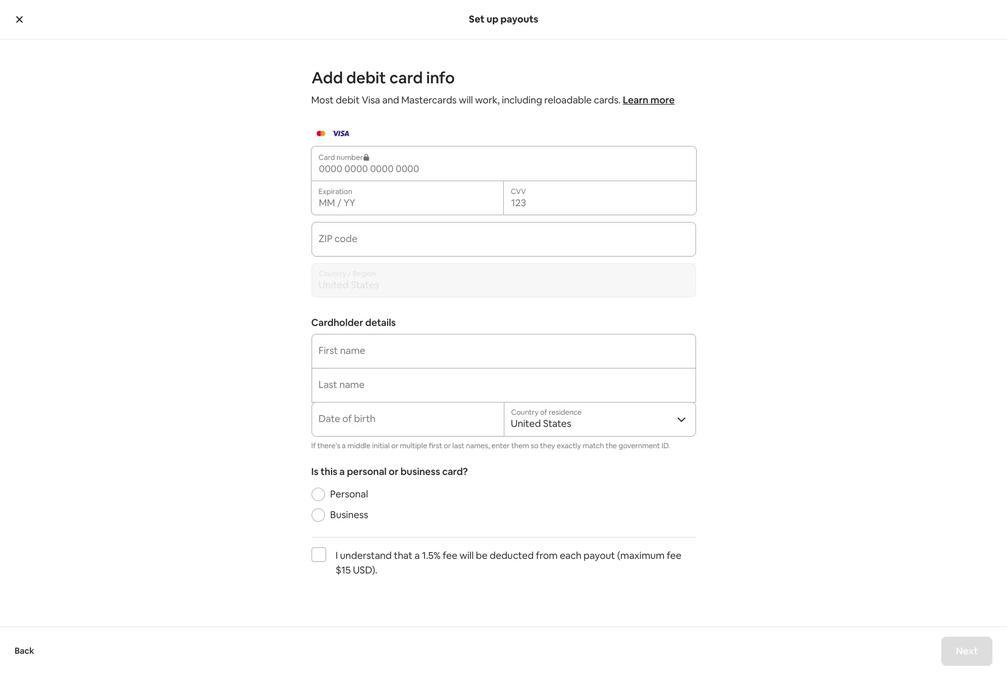 Task type: describe. For each thing, give the bounding box(es) containing it.
next
[[956, 645, 978, 657]]

be
[[476, 549, 488, 562]]

1 fee from the left
[[443, 549, 457, 562]]

i
[[336, 549, 338, 562]]

initial
[[372, 441, 390, 451]]

a for middle
[[342, 441, 346, 451]]

id.
[[662, 441, 670, 451]]

cardholder
[[311, 316, 363, 329]]

learn
[[623, 94, 648, 106]]

enter
[[492, 441, 510, 451]]

last
[[452, 441, 464, 451]]

or right initial
[[391, 441, 398, 451]]

1 visa card image from the top
[[332, 128, 349, 139]]

the
[[606, 441, 617, 451]]

personal
[[330, 488, 368, 501]]

2 fee from the left
[[667, 549, 681, 562]]

2 visa card image from the top
[[332, 131, 349, 136]]

is
[[311, 466, 318, 478]]

(maximum
[[617, 549, 665, 562]]

next button
[[941, 637, 992, 666]]

middle
[[347, 441, 370, 451]]

if there's a middle initial or multiple first or last names, enter them so they exactly match the government id.
[[311, 441, 670, 451]]

each
[[560, 549, 581, 562]]

there's
[[317, 441, 340, 451]]

reloadable
[[544, 94, 592, 106]]

most
[[311, 94, 334, 106]]

i understand that a 1.5% fee will be deducted from each payout (maximum fee $15 usd).
[[336, 549, 681, 577]]

including
[[502, 94, 542, 106]]

cardholder details
[[311, 316, 396, 329]]

them
[[511, 441, 529, 451]]

up
[[487, 13, 499, 25]]

understand
[[340, 549, 392, 562]]

deducted
[[490, 549, 534, 562]]

a inside the i understand that a 1.5% fee will be deducted from each payout (maximum fee $15 usd).
[[415, 549, 420, 562]]

2 mastercard image from the top
[[316, 131, 326, 136]]

usd).
[[353, 564, 377, 577]]

is this a personal or business card?
[[311, 466, 468, 478]]



Task type: locate. For each thing, give the bounding box(es) containing it.
if
[[311, 441, 316, 451]]

Business radio
[[311, 509, 325, 522]]

fee right (maximum
[[667, 549, 681, 562]]

or left last
[[444, 441, 451, 451]]

0 vertical spatial debit
[[346, 68, 386, 88]]

they
[[540, 441, 555, 451]]

None text field
[[319, 350, 689, 362]]

debit up visa in the top of the page
[[346, 68, 386, 88]]

or
[[391, 441, 398, 451], [444, 441, 451, 451], [389, 466, 398, 478]]

card?
[[442, 466, 468, 478]]

match
[[583, 441, 604, 451]]

card info
[[389, 68, 455, 88]]

1 mastercard image from the top
[[316, 128, 326, 139]]

cards.
[[594, 94, 621, 106]]

names,
[[466, 441, 490, 451]]

government
[[619, 441, 660, 451]]

or left business
[[389, 466, 398, 478]]

that
[[394, 549, 412, 562]]

a for personal
[[339, 466, 345, 478]]

a right there's
[[342, 441, 346, 451]]

and
[[382, 94, 399, 106]]

will inside "add debit card info most debit visa and mastercards will work, including reloadable cards. learn more"
[[459, 94, 473, 106]]

payouts
[[501, 13, 538, 25]]

exactly
[[557, 441, 581, 451]]

0 vertical spatial a
[[342, 441, 346, 451]]

will left be
[[460, 549, 474, 562]]

$15
[[336, 564, 351, 577]]

business
[[401, 466, 440, 478]]

a right this
[[339, 466, 345, 478]]

will
[[459, 94, 473, 106], [460, 549, 474, 562]]

this
[[321, 466, 337, 478]]

more
[[651, 94, 675, 106]]

personal
[[347, 466, 387, 478]]

Ex. 94013 text field
[[319, 238, 689, 250]]

will inside the i understand that a 1.5% fee will be deducted from each payout (maximum fee $15 usd).
[[460, 549, 474, 562]]

work,
[[475, 94, 500, 106]]

fee right the 1.5%
[[443, 549, 457, 562]]

so
[[531, 441, 538, 451]]

None date field
[[319, 418, 496, 431]]

fee
[[443, 549, 457, 562], [667, 549, 681, 562]]

Personal radio
[[311, 488, 325, 502]]

payout
[[584, 549, 615, 562]]

debit left visa in the top of the page
[[336, 94, 360, 106]]

back button
[[15, 645, 34, 657]]

1 vertical spatial debit
[[336, 94, 360, 106]]

learn more button
[[623, 93, 675, 108]]

multiple
[[400, 441, 427, 451]]

close image
[[15, 15, 24, 24]]

None text field
[[319, 279, 689, 291], [319, 384, 689, 396], [319, 279, 689, 291], [319, 384, 689, 396]]

set
[[469, 13, 484, 25]]

1 vertical spatial a
[[339, 466, 345, 478]]

1 vertical spatial will
[[460, 549, 474, 562]]

will left work,
[[459, 94, 473, 106]]

details
[[365, 316, 396, 329]]

business
[[330, 509, 368, 522]]

1 horizontal spatial fee
[[667, 549, 681, 562]]

visa card image
[[332, 128, 349, 139], [332, 131, 349, 136]]

0 vertical spatial will
[[459, 94, 473, 106]]

from
[[536, 549, 558, 562]]

2 vertical spatial a
[[415, 549, 420, 562]]

0 horizontal spatial fee
[[443, 549, 457, 562]]

add
[[311, 68, 343, 88]]

add debit card info most debit visa and mastercards will work, including reloadable cards. learn more
[[311, 68, 675, 106]]

1.5%
[[422, 549, 441, 562]]

a
[[342, 441, 346, 451], [339, 466, 345, 478], [415, 549, 420, 562]]

back
[[15, 646, 34, 657]]

visa
[[362, 94, 380, 106]]

a right that
[[415, 549, 420, 562]]

mastercard image
[[316, 128, 326, 139], [316, 131, 326, 136]]

debit
[[346, 68, 386, 88], [336, 94, 360, 106]]

set up payouts
[[469, 13, 538, 25]]

first
[[429, 441, 442, 451]]

mastercards
[[401, 94, 457, 106]]



Task type: vqa. For each thing, say whether or not it's contained in the screenshot.
2nd Laurel, United States
no



